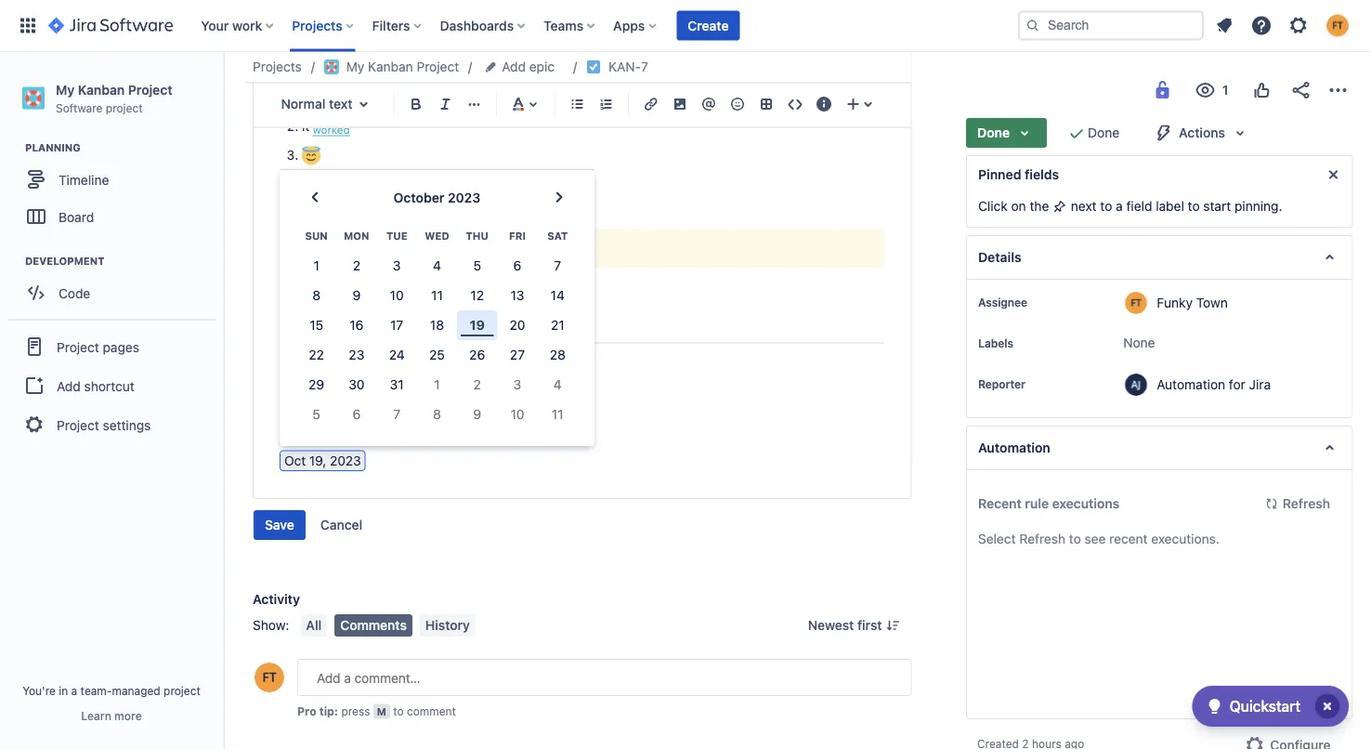 Task type: locate. For each thing, give the bounding box(es) containing it.
1 vertical spatial 8
[[433, 407, 441, 422]]

managed
[[112, 684, 161, 697]]

6 button up the '13'
[[498, 251, 538, 281]]

for
[[1229, 376, 1246, 392]]

1 horizontal spatial 2 button
[[457, 370, 498, 400]]

0 vertical spatial 2
[[353, 258, 361, 273]]

4 row from the top
[[296, 310, 578, 340]]

menu bar
[[297, 615, 479, 637]]

projects up my kanban project image
[[292, 18, 343, 33]]

sun
[[305, 230, 328, 242]]

2 issue from the left
[[480, 93, 511, 108]]

1 horizontal spatial 6 button
[[498, 251, 538, 281]]

labels pin to top image
[[1017, 336, 1032, 350]]

my
[[346, 59, 365, 74], [56, 82, 75, 97]]

8 button left all on the left of the page
[[296, 281, 337, 310]]

5 down 29 button at the left of page
[[313, 407, 321, 422]]

town inside description - main content area, start typing to enter text. text field
[[357, 173, 388, 188]]

1 horizontal spatial 1
[[434, 377, 440, 392]]

my inside my kanban project software project
[[56, 82, 75, 97]]

11 down give this expand a title... text box
[[552, 407, 564, 422]]

banner
[[0, 0, 1372, 52]]

row down 31
[[296, 400, 578, 429]]

add
[[502, 59, 526, 74], [57, 378, 81, 393]]

Give this expand a title... text field
[[299, 375, 892, 398]]

10 button
[[377, 281, 417, 310], [498, 400, 538, 429]]

project right software
[[106, 101, 143, 114]]

0 horizontal spatial 1
[[314, 258, 320, 273]]

19
[[470, 317, 485, 333]]

row containing 22
[[296, 340, 578, 370]]

press
[[341, 705, 370, 718]]

bullet list ⌘⇧8 image
[[567, 93, 589, 115]]

2 down 26 button
[[474, 377, 481, 392]]

4
[[433, 258, 441, 273], [554, 377, 562, 392]]

group containing project pages
[[7, 319, 216, 451]]

12 button
[[457, 281, 498, 310]]

1 vertical spatial 1
[[434, 377, 440, 392]]

row down it"
[[296, 310, 578, 340]]

all
[[337, 292, 350, 307]]

notifications image
[[1214, 14, 1236, 37]]

project down add shortcut
[[57, 417, 99, 432]]

7 button down 31
[[377, 400, 417, 429]]

1
[[314, 258, 320, 273], [434, 377, 440, 392]]

5 for top the 5 button
[[474, 258, 481, 273]]

0 horizontal spatial 4
[[433, 258, 441, 273]]

0 vertical spatial 4
[[433, 258, 441, 273]]

1 row from the top
[[296, 220, 578, 251]]

1 button down sun
[[296, 251, 337, 281]]

a left "field"
[[1116, 198, 1123, 214]]

1 vertical spatial 2023
[[330, 454, 361, 469]]

10 button down 27 button
[[498, 400, 538, 429]]

11 button down give this expand a title... text box
[[538, 400, 578, 429]]

2 down caution: be careful
[[353, 258, 361, 273]]

row down 18
[[296, 340, 578, 370]]

3 button down 27
[[498, 370, 538, 400]]

0 horizontal spatial 3
[[393, 258, 401, 273]]

0 horizontal spatial 3 button
[[377, 251, 417, 281]]

more formatting image
[[463, 93, 486, 115]]

7 up link icon
[[641, 59, 649, 74]]

1 down 25 button
[[434, 377, 440, 392]]

1 done from the left
[[977, 125, 1010, 140]]

17 button
[[377, 310, 417, 340]]

0 horizontal spatial 11
[[431, 288, 443, 303]]

1 vertical spatial 5
[[313, 407, 321, 422]]

done
[[977, 125, 1010, 140], [1088, 125, 1120, 140]]

fri
[[509, 230, 526, 242]]

6 down 30 button at the left of page
[[353, 407, 361, 422]]

kanban for my kanban project software project
[[78, 82, 125, 97]]

9 down 26 button
[[473, 407, 482, 422]]

row up 18
[[296, 281, 578, 310]]

actions image
[[1327, 79, 1350, 101]]

16 button
[[337, 310, 377, 340]]

to right next
[[1100, 198, 1112, 214]]

0 horizontal spatial a
[[71, 684, 77, 697]]

4 button down wed
[[417, 251, 457, 281]]

add inside button
[[57, 378, 81, 393]]

11 up 18
[[431, 288, 443, 303]]

in
[[59, 684, 68, 697]]

1 horizontal spatial 2
[[474, 377, 481, 392]]

you're in a team-managed project
[[22, 684, 201, 697]]

apps
[[614, 18, 645, 33]]

add left epic
[[502, 59, 526, 74]]

row
[[296, 220, 578, 251], [296, 251, 578, 281], [296, 281, 578, 310], [296, 310, 578, 340], [296, 340, 578, 370], [296, 370, 578, 400], [296, 400, 578, 429]]

learn
[[81, 709, 111, 722]]

1 vertical spatial town
[[1196, 295, 1228, 310]]

newest first image
[[886, 619, 901, 634]]

history
[[426, 618, 470, 634]]

0 horizontal spatial 2
[[353, 258, 361, 273]]

2023 inside description - main content area, start typing to enter text. text field
[[330, 454, 361, 469]]

10 down 27 button
[[511, 407, 525, 422]]

5 row from the top
[[296, 340, 578, 370]]

1 vertical spatial 3
[[514, 377, 522, 392]]

7 down sat
[[554, 258, 562, 273]]

project up when new issue created, this issue also created
[[417, 59, 459, 74]]

project inside my kanban project software project
[[128, 82, 172, 97]]

1 horizontal spatial 5
[[474, 258, 481, 273]]

my right my kanban project image
[[346, 59, 365, 74]]

4 down wed
[[433, 258, 441, 273]]

timeline link
[[9, 161, 214, 198]]

2 vertical spatial 7
[[393, 407, 401, 422]]

10
[[390, 288, 404, 303], [511, 407, 525, 422]]

2 button
[[337, 251, 377, 281], [457, 370, 498, 400]]

work
[[232, 18, 262, 33]]

1 horizontal spatial 5 button
[[457, 251, 498, 281]]

1 horizontal spatial add
[[502, 59, 526, 74]]

"when all is lost, find it"
[[296, 292, 435, 307]]

0 vertical spatial 1
[[314, 258, 320, 273]]

3 button
[[377, 251, 417, 281], [498, 370, 538, 400]]

2 done from the left
[[1088, 125, 1120, 140]]

5 button down 29
[[296, 400, 337, 429]]

tip:
[[319, 705, 338, 718]]

0 vertical spatial 5
[[474, 258, 481, 273]]

row containing sun
[[296, 220, 578, 251]]

sidebar navigation image
[[203, 74, 244, 112]]

table image
[[756, 93, 778, 115]]

tue
[[387, 230, 408, 242]]

project inside my kanban project software project
[[106, 101, 143, 114]]

0 horizontal spatial project
[[106, 101, 143, 114]]

0 horizontal spatial 10
[[390, 288, 404, 303]]

5 button up 12
[[457, 251, 498, 281]]

7 down the 31 button
[[393, 407, 401, 422]]

11 button up 18
[[417, 281, 457, 310]]

1 horizontal spatial town
[[1196, 295, 1228, 310]]

add inside dropdown button
[[502, 59, 526, 74]]

3 down 27 button
[[514, 377, 522, 392]]

banner containing your work
[[0, 0, 1372, 52]]

0 horizontal spatial 8
[[313, 288, 321, 303]]

project right managed
[[164, 684, 201, 697]]

1 vertical spatial projects
[[253, 59, 302, 74]]

italic ⌘i image
[[434, 93, 457, 115]]

projects for projects link
[[253, 59, 302, 74]]

0 horizontal spatial kanban
[[78, 82, 125, 97]]

wed
[[425, 230, 450, 242]]

1 horizontal spatial my
[[346, 59, 365, 74]]

0 horizontal spatial 7
[[393, 407, 401, 422]]

settings image
[[1288, 14, 1310, 37]]

8 for the right 8 button
[[433, 407, 441, 422]]

a right in
[[71, 684, 77, 697]]

4 down "28" button
[[554, 377, 562, 392]]

0 horizontal spatial 9
[[353, 288, 361, 303]]

26
[[470, 347, 485, 362]]

0 vertical spatial 11
[[431, 288, 443, 303]]

31
[[390, 377, 404, 392]]

1 vertical spatial my
[[56, 82, 75, 97]]

1 button
[[296, 251, 337, 281], [417, 370, 457, 400]]

18
[[430, 317, 444, 333]]

automation left for
[[1157, 376, 1226, 392]]

row down '25'
[[296, 370, 578, 400]]

quickstart button
[[1193, 686, 1350, 727]]

6 button
[[498, 251, 538, 281], [337, 400, 377, 429]]

kanban up software
[[78, 82, 125, 97]]

0 vertical spatial 6 button
[[498, 251, 538, 281]]

6 down fri
[[514, 258, 522, 273]]

1 horizontal spatial issue
[[480, 93, 511, 108]]

pinned
[[978, 167, 1021, 182]]

7
[[641, 59, 649, 74], [554, 258, 562, 273], [393, 407, 401, 422]]

check image
[[1204, 695, 1227, 718]]

kanban inside my kanban project software project
[[78, 82, 125, 97]]

project left sidebar navigation image
[[128, 82, 172, 97]]

projects inside the projects popup button
[[292, 18, 343, 33]]

1 horizontal spatial automation
[[1157, 376, 1226, 392]]

3 down careful
[[393, 258, 401, 273]]

2 button down 26
[[457, 370, 498, 400]]

8 down 25 button
[[433, 407, 441, 422]]

save
[[265, 518, 294, 533]]

1 for bottom 1 'button'
[[434, 377, 440, 392]]

6 row from the top
[[296, 370, 578, 400]]

add epic
[[502, 59, 555, 74]]

done button
[[966, 118, 1047, 148]]

issue right new
[[369, 93, 400, 108]]

automation for automation for jira
[[1157, 376, 1226, 392]]

group
[[7, 319, 216, 451]]

0 vertical spatial my
[[346, 59, 365, 74]]

apps button
[[608, 11, 664, 40]]

7 row from the top
[[296, 400, 578, 429]]

4 button
[[417, 251, 457, 281], [538, 370, 578, 400]]

1 horizontal spatial 11 button
[[538, 400, 578, 429]]

filters button
[[367, 11, 429, 40]]

9 right all on the left of the page
[[353, 288, 361, 303]]

row containing 1
[[296, 251, 578, 281]]

0 horizontal spatial automation
[[978, 440, 1051, 455]]

town for funky town
[[1196, 295, 1228, 310]]

1 horizontal spatial 11
[[552, 407, 564, 422]]

row down october 2023
[[296, 220, 578, 251]]

0 horizontal spatial 9 button
[[337, 281, 377, 310]]

0 horizontal spatial my
[[56, 82, 75, 97]]

2 row from the top
[[296, 251, 578, 281]]

jira software image
[[48, 14, 173, 37], [48, 14, 173, 37]]

info panel image
[[813, 93, 836, 115]]

assignee pin to top image
[[1031, 295, 1046, 310]]

0 horizontal spatial 6
[[353, 407, 361, 422]]

show:
[[253, 618, 289, 634]]

row down wed
[[296, 251, 578, 281]]

0 horizontal spatial issue
[[369, 93, 400, 108]]

21
[[551, 317, 565, 333]]

0 horizontal spatial done
[[977, 125, 1010, 140]]

0 vertical spatial 3 button
[[377, 251, 417, 281]]

your work button
[[195, 11, 281, 40]]

issue right "this"
[[480, 93, 511, 108]]

0 horizontal spatial add
[[57, 378, 81, 393]]

16
[[350, 317, 364, 333]]

0 vertical spatial 9 button
[[337, 281, 377, 310]]

0 horizontal spatial 2023
[[330, 454, 361, 469]]

1 horizontal spatial to
[[1100, 198, 1112, 214]]

6 button down 30
[[337, 400, 377, 429]]

10 button up the 17
[[377, 281, 417, 310]]

expand content image
[[277, 375, 299, 398]]

1 vertical spatial add
[[57, 378, 81, 393]]

0 vertical spatial projects
[[292, 18, 343, 33]]

9 button up 16
[[337, 281, 377, 310]]

town right funky
[[1196, 295, 1228, 310]]

1 vertical spatial 9
[[473, 407, 482, 422]]

2 for the bottom 2 button
[[474, 377, 481, 392]]

my up software
[[56, 82, 75, 97]]

0 vertical spatial 11 button
[[417, 281, 457, 310]]

kanban for my kanban project
[[368, 59, 413, 74]]

done up pinned
[[977, 125, 1010, 140]]

0 vertical spatial 8 button
[[296, 281, 337, 310]]

automation element
[[966, 426, 1353, 470]]

projects up normal
[[253, 59, 302, 74]]

project inside 'link'
[[57, 417, 99, 432]]

5
[[474, 258, 481, 273], [313, 407, 321, 422]]

0 vertical spatial 2023
[[448, 190, 481, 205]]

2 button down mon
[[337, 251, 377, 281]]

add left shortcut
[[57, 378, 81, 393]]

9 button
[[337, 281, 377, 310], [457, 400, 498, 429]]

projects
[[292, 18, 343, 33], [253, 59, 302, 74]]

1 horizontal spatial 7
[[554, 258, 562, 273]]

11
[[431, 288, 443, 303], [552, 407, 564, 422]]

automation for automation
[[978, 440, 1051, 455]]

row group containing 1
[[296, 251, 578, 429]]

8 for the left 8 button
[[313, 288, 321, 303]]

3 row from the top
[[296, 281, 578, 310]]

pinning.
[[1235, 198, 1283, 214]]

kanban down filters
[[368, 59, 413, 74]]

to right the m
[[393, 705, 404, 718]]

9 button down 26 button
[[457, 400, 498, 429]]

lost,
[[367, 292, 392, 307]]

:innocent: image
[[302, 147, 321, 166], [302, 147, 321, 166]]

copy link to issue image
[[645, 59, 660, 73]]

profile image of funky town image
[[255, 663, 284, 693]]

1 vertical spatial automation
[[978, 440, 1051, 455]]

development image
[[3, 250, 25, 273]]

1 vertical spatial project
[[164, 684, 201, 697]]

8
[[313, 288, 321, 303], [433, 407, 441, 422]]

2023 up thu
[[448, 190, 481, 205]]

3 button down tue
[[377, 251, 417, 281]]

0 horizontal spatial 6 button
[[337, 400, 377, 429]]

code
[[59, 285, 90, 300]]

row group
[[296, 251, 578, 429]]

caution:
[[317, 241, 364, 256]]

1 vertical spatial 9 button
[[457, 400, 498, 429]]

0 horizontal spatial 4 button
[[417, 251, 457, 281]]

1 horizontal spatial 6
[[514, 258, 522, 273]]

to left start
[[1188, 198, 1200, 214]]

oct 19, 2023
[[284, 454, 361, 469]]

caution: be careful
[[317, 241, 427, 256]]

0 vertical spatial 8
[[313, 288, 321, 303]]

30
[[349, 377, 365, 392]]

menu bar containing all
[[297, 615, 479, 637]]

0 vertical spatial a
[[1116, 198, 1123, 214]]

primary element
[[11, 0, 1019, 52]]

10 up the 17
[[390, 288, 404, 303]]

town right @funky
[[357, 173, 388, 188]]

19 cell
[[457, 310, 498, 340]]

4 button down 28
[[538, 370, 578, 400]]

filters
[[372, 18, 410, 33]]

0 horizontal spatial town
[[357, 173, 388, 188]]

a for in
[[71, 684, 77, 697]]

0 vertical spatial 7
[[641, 59, 649, 74]]

done up next
[[1088, 125, 1120, 140]]

7 button up 14
[[538, 251, 578, 281]]

reporter
[[978, 377, 1026, 390]]

row containing 29
[[296, 370, 578, 400]]

1 vertical spatial 1 button
[[417, 370, 457, 400]]

actions
[[1179, 125, 1225, 140]]

1 vertical spatial 8 button
[[417, 400, 457, 429]]

automation down reporter
[[978, 440, 1051, 455]]

8 left all on the left of the page
[[313, 288, 321, 303]]

0 vertical spatial 10 button
[[377, 281, 417, 310]]

board link
[[9, 198, 214, 235]]

1 vertical spatial 5 button
[[296, 400, 337, 429]]

1 right "panel warning" icon
[[314, 258, 320, 273]]

pro tip: press m to comment
[[297, 705, 456, 718]]

1 horizontal spatial a
[[1116, 198, 1123, 214]]

0 vertical spatial 7 button
[[538, 251, 578, 281]]

1 vertical spatial 4
[[554, 377, 562, 392]]

1 horizontal spatial 4 button
[[538, 370, 578, 400]]

1 vertical spatial 11
[[552, 407, 564, 422]]

5 down thu
[[474, 258, 481, 273]]

hide message image
[[1323, 164, 1345, 186]]

8 button down 25 button
[[417, 400, 457, 429]]

kan-
[[609, 59, 641, 74]]

1 button down '25'
[[417, 370, 457, 400]]

1 horizontal spatial 7 button
[[538, 251, 578, 281]]

29
[[309, 377, 325, 392]]

2 horizontal spatial 7
[[641, 59, 649, 74]]

2023 right 19,
[[330, 454, 361, 469]]

field
[[1126, 198, 1152, 214]]

code snippet image
[[784, 93, 807, 115]]



Task type: describe. For each thing, give the bounding box(es) containing it.
18 button
[[417, 310, 457, 340]]

29 button
[[296, 370, 337, 400]]

a for to
[[1116, 198, 1123, 214]]

timeline
[[59, 172, 109, 187]]

0 vertical spatial 10
[[390, 288, 404, 303]]

17
[[390, 317, 404, 333]]

0 vertical spatial 6
[[514, 258, 522, 273]]

software
[[56, 101, 103, 114]]

28
[[550, 347, 566, 362]]

done image
[[1066, 122, 1088, 144]]

created
[[542, 93, 588, 108]]

Add a comment… field
[[297, 660, 912, 697]]

my kanban project image
[[324, 59, 339, 74]]

project up add shortcut
[[57, 339, 99, 354]]

0 vertical spatial 9
[[353, 288, 361, 303]]

1 for 1 'button' to the left
[[314, 258, 320, 273]]

1 vertical spatial 11 button
[[538, 400, 578, 429]]

mon
[[344, 230, 369, 242]]

23 button
[[337, 340, 377, 370]]

more
[[114, 709, 142, 722]]

your profile and settings image
[[1327, 14, 1350, 37]]

1 vertical spatial 6 button
[[337, 400, 377, 429]]

funky town
[[1157, 295, 1228, 310]]

label
[[1156, 198, 1184, 214]]

board
[[59, 209, 94, 224]]

search image
[[1026, 18, 1041, 33]]

my kanban project software project
[[56, 82, 172, 114]]

cancel button
[[309, 511, 374, 541]]

new
[[341, 93, 365, 108]]

add shortcut button
[[7, 367, 216, 404]]

1 horizontal spatial 3
[[514, 377, 522, 392]]

help image
[[1251, 14, 1273, 37]]

thu
[[466, 230, 489, 242]]

row containing 5
[[296, 400, 578, 429]]

vote options: no one has voted for this issue yet. image
[[1251, 79, 1273, 101]]

0 horizontal spatial to
[[393, 705, 404, 718]]

newest
[[808, 618, 854, 634]]

task image
[[586, 59, 601, 74]]

1 issue from the left
[[369, 93, 400, 108]]

1 vertical spatial 7
[[554, 258, 562, 273]]

careful
[[386, 241, 427, 256]]

11 for bottom 11 button
[[552, 407, 564, 422]]

1 horizontal spatial 9
[[473, 407, 482, 422]]

0 vertical spatial 3
[[393, 258, 401, 273]]

numbered list ⌘⇧7 image
[[596, 93, 618, 115]]

1 horizontal spatial 3 button
[[498, 370, 538, 400]]

you're
[[22, 684, 56, 697]]

next
[[1071, 198, 1097, 214]]

link image
[[640, 93, 662, 115]]

pages
[[103, 339, 139, 354]]

emoji image
[[727, 93, 749, 115]]

projects for the projects popup button
[[292, 18, 343, 33]]

0 horizontal spatial 2 button
[[337, 251, 377, 281]]

21 button
[[538, 310, 578, 340]]

details
[[978, 250, 1022, 265]]

0 horizontal spatial 11 button
[[417, 281, 457, 310]]

add for add epic
[[502, 59, 526, 74]]

20 button
[[498, 310, 538, 340]]

development group
[[9, 254, 222, 317]]

all button
[[301, 615, 327, 637]]

projects link
[[253, 56, 302, 78]]

teams
[[544, 18, 584, 33]]

row containing 15
[[296, 310, 578, 340]]

my for my kanban project
[[346, 59, 365, 74]]

is
[[354, 292, 364, 307]]

0 horizontal spatial 8 button
[[296, 281, 337, 310]]

mention image
[[698, 93, 720, 115]]

1 horizontal spatial 10
[[511, 407, 525, 422]]

planning group
[[9, 141, 222, 241]]

normal text button
[[272, 84, 386, 125]]

27
[[510, 347, 525, 362]]

none
[[1123, 335, 1155, 350]]

when
[[306, 93, 337, 108]]

5 for left the 5 button
[[313, 407, 321, 422]]

22
[[309, 347, 324, 362]]

share image
[[1290, 79, 1312, 101]]

26 button
[[457, 340, 498, 370]]

2 horizontal spatial to
[[1188, 198, 1200, 214]]

it
[[302, 119, 310, 134]]

2 for left 2 button
[[353, 258, 361, 273]]

automation for jira
[[1157, 376, 1271, 392]]

27 button
[[498, 340, 538, 370]]

panel warning image
[[287, 239, 310, 261]]

comments
[[340, 618, 407, 634]]

shortcut
[[84, 378, 135, 393]]

30 button
[[337, 370, 377, 400]]

1 vertical spatial 10 button
[[498, 400, 538, 429]]

next to a field label to start pinning.
[[1068, 198, 1283, 214]]

newest first button
[[797, 615, 912, 637]]

1 vertical spatial 2 button
[[457, 370, 498, 400]]

done inside dropdown button
[[977, 125, 1010, 140]]

created,
[[403, 93, 452, 108]]

appswitcher icon image
[[17, 14, 39, 37]]

14 button
[[538, 281, 578, 310]]

1 vertical spatial 4 button
[[538, 370, 578, 400]]

m
[[377, 706, 386, 718]]

Description - Main content area, start typing to enter text. text field
[[269, 90, 896, 473]]

project settings link
[[7, 404, 216, 445]]

0 vertical spatial 5 button
[[457, 251, 498, 281]]

details element
[[966, 235, 1353, 280]]

october 2023
[[394, 190, 481, 205]]

quickstart
[[1230, 698, 1301, 715]]

assignee
[[978, 296, 1027, 309]]

save button
[[254, 511, 306, 541]]

activity
[[253, 592, 300, 608]]

create
[[688, 18, 729, 33]]

newest first
[[808, 618, 883, 634]]

normal
[[281, 96, 326, 112]]

development
[[25, 255, 105, 267]]

1 vertical spatial 6
[[353, 407, 361, 422]]

this
[[455, 93, 477, 108]]

epic
[[530, 59, 555, 74]]

bold ⌘b image
[[405, 93, 428, 115]]

dismiss quickstart image
[[1313, 691, 1343, 721]]

comment
[[407, 705, 456, 718]]

learn more button
[[81, 708, 142, 723]]

actions button
[[1142, 118, 1263, 148]]

25 button
[[417, 340, 457, 370]]

1 horizontal spatial project
[[164, 684, 201, 697]]

when new issue created, this issue also created
[[302, 93, 588, 108]]

0 horizontal spatial 7 button
[[377, 400, 417, 429]]

0 horizontal spatial 1 button
[[296, 251, 337, 281]]

my for my kanban project software project
[[56, 82, 75, 97]]

my kanban project link
[[324, 56, 459, 78]]

12
[[471, 288, 484, 303]]

it worked
[[302, 119, 350, 137]]

@funky
[[306, 173, 353, 188]]

october 2023 grid
[[296, 220, 578, 429]]

on
[[1011, 198, 1026, 214]]

row containing 8
[[296, 281, 578, 310]]

settings
[[103, 417, 151, 432]]

planning image
[[3, 137, 25, 159]]

13
[[511, 288, 525, 303]]

next month, november 2023 image
[[548, 187, 571, 209]]

15
[[310, 317, 324, 333]]

add for add shortcut
[[57, 378, 81, 393]]

add image, video, or file image
[[669, 93, 691, 115]]

"when
[[296, 292, 334, 307]]

1 horizontal spatial 4
[[554, 377, 562, 392]]

1 horizontal spatial 8 button
[[417, 400, 457, 429]]

normal text
[[281, 96, 353, 112]]

0 horizontal spatial 5 button
[[296, 400, 337, 429]]

planning
[[25, 142, 81, 154]]

31 button
[[377, 370, 417, 400]]

13 button
[[498, 281, 538, 310]]

teams button
[[538, 11, 602, 40]]

town for @funky town
[[357, 173, 388, 188]]

previous month, september 2023 image
[[304, 187, 326, 209]]

add shortcut
[[57, 378, 135, 393]]

Search field
[[1019, 11, 1205, 40]]

0 vertical spatial 4 button
[[417, 251, 457, 281]]

11 for the left 11 button
[[431, 288, 443, 303]]

comments button
[[335, 615, 413, 637]]

team-
[[80, 684, 112, 697]]

15 button
[[296, 310, 337, 340]]

1 horizontal spatial 2023
[[448, 190, 481, 205]]

20
[[510, 317, 526, 333]]

1 horizontal spatial 9 button
[[457, 400, 498, 429]]



Task type: vqa. For each thing, say whether or not it's contained in the screenshot.


